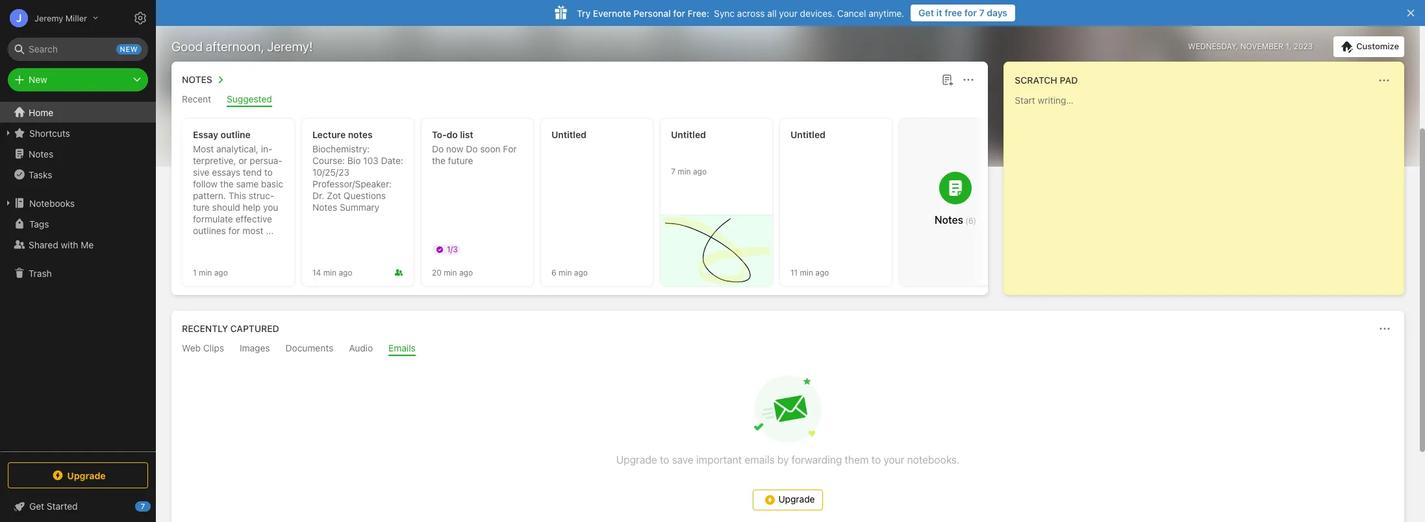 Task type: locate. For each thing, give the bounding box(es) containing it.
tree
[[0, 102, 156, 451]]

2 tab list from the top
[[174, 343, 1402, 357]]

7 inside "suggested" tab panel
[[671, 167, 675, 176]]

the down essays
[[220, 179, 234, 190]]

get left started
[[29, 501, 44, 512]]

more actions image for scratch pad
[[1376, 73, 1392, 88]]

1 horizontal spatial 7
[[671, 167, 675, 176]]

7 inside button
[[979, 7, 984, 18]]

for right free
[[964, 7, 977, 18]]

get it free for 7 days
[[919, 7, 1007, 18]]

ago for 7 min ago
[[693, 167, 707, 176]]

scratch pad button
[[1012, 73, 1078, 88]]

for inside button
[[964, 7, 977, 18]]

thumbnail image
[[661, 216, 772, 286]]

1 untitled from the left
[[551, 129, 586, 140]]

notes link
[[0, 144, 155, 164]]

1 vertical spatial 7
[[671, 167, 675, 176]]

jeremy miller
[[34, 13, 87, 23]]

to inside essay outline most analytical, in terpretive, or persua sive essays tend to follow the same basic pattern. this struc ture should help you formulate effective outlines for most ...
[[264, 167, 273, 178]]

0 vertical spatial upgrade
[[616, 455, 657, 466]]

personal
[[634, 7, 671, 19]]

)
[[973, 216, 976, 226]]

6 min ago
[[551, 268, 588, 278]]

1 horizontal spatial get
[[919, 7, 934, 18]]

1 horizontal spatial your
[[884, 455, 904, 466]]

forwarding
[[792, 455, 842, 466]]

me
[[81, 239, 94, 250]]

same
[[236, 179, 259, 190]]

upgrade inside button
[[778, 494, 815, 505]]

0 horizontal spatial get
[[29, 501, 44, 512]]

0 vertical spatial tab list
[[174, 94, 986, 107]]

recent tab
[[182, 94, 211, 107]]

emails tab
[[389, 343, 416, 357]]

to
[[264, 167, 273, 178], [660, 455, 669, 466], [871, 455, 881, 466]]

sync
[[714, 7, 735, 19]]

0 horizontal spatial the
[[220, 179, 234, 190]]

min for 11
[[800, 268, 813, 278]]

devices.
[[800, 7, 835, 19]]

1 horizontal spatial 6
[[968, 216, 973, 226]]

min for 6
[[559, 268, 572, 278]]

1 vertical spatial your
[[884, 455, 904, 466]]

notebooks link
[[0, 193, 155, 214]]

1 vertical spatial the
[[220, 179, 234, 190]]

for
[[964, 7, 977, 18], [673, 7, 685, 19], [228, 225, 240, 236]]

try evernote personal for free: sync across all your devices. cancel anytime.
[[577, 7, 904, 19]]

recently captured button
[[179, 322, 279, 337]]

notebooks.
[[907, 455, 960, 466]]

tags button
[[0, 214, 155, 234]]

2 vertical spatial upgrade
[[778, 494, 815, 505]]

do down to-
[[432, 144, 444, 155]]

1 horizontal spatial for
[[673, 7, 685, 19]]

captured
[[230, 323, 279, 335]]

0 horizontal spatial 6
[[551, 268, 556, 278]]

date:
[[381, 155, 403, 166]]

1,
[[1286, 42, 1291, 51]]

get left it
[[919, 7, 934, 18]]

Search text field
[[17, 38, 139, 61]]

Account field
[[0, 5, 98, 31]]

your right all
[[779, 7, 798, 19]]

do down list at the top left
[[466, 144, 478, 155]]

7 for 7 min ago
[[671, 167, 675, 176]]

0 horizontal spatial upgrade
[[67, 471, 106, 482]]

0 horizontal spatial untitled
[[551, 129, 586, 140]]

upgrade up help and learning task checklist "field"
[[67, 471, 106, 482]]

to down persua on the top left of page
[[264, 167, 273, 178]]

for for 7
[[964, 7, 977, 18]]

1 horizontal spatial to
[[660, 455, 669, 466]]

upgrade button
[[753, 490, 823, 511]]

notes down dr.
[[312, 202, 337, 213]]

your inside emails tab panel
[[884, 455, 904, 466]]

more actions field for scratch pad
[[1375, 71, 1393, 90]]

recently
[[182, 323, 228, 335]]

2 horizontal spatial to
[[871, 455, 881, 466]]

notes
[[182, 74, 212, 85], [29, 148, 53, 159], [312, 202, 337, 213], [935, 214, 963, 226]]

11
[[790, 268, 798, 278]]

your right them
[[884, 455, 904, 466]]

0 vertical spatial 7
[[979, 7, 984, 18]]

1 tab list from the top
[[174, 94, 986, 107]]

zot
[[327, 190, 341, 201]]

help
[[243, 202, 261, 213]]

1 horizontal spatial the
[[432, 155, 446, 166]]

to right them
[[871, 455, 881, 466]]

tab list
[[174, 94, 986, 107], [174, 343, 1402, 357]]

6
[[968, 216, 973, 226], [551, 268, 556, 278]]

tasks button
[[0, 164, 155, 185]]

1 vertical spatial upgrade
[[67, 471, 106, 482]]

future
[[448, 155, 473, 166]]

0 vertical spatial your
[[779, 7, 798, 19]]

untitled for 11
[[790, 129, 825, 140]]

0 horizontal spatial to
[[264, 167, 273, 178]]

for inside essay outline most analytical, in terpretive, or persua sive essays tend to follow the same basic pattern. this struc ture should help you formulate effective outlines for most ...
[[228, 225, 240, 236]]

2 vertical spatial 7
[[141, 503, 145, 511]]

notes inside lecture notes biochemistry: course: bio 103 date: 10/25/23 professor/speaker: dr. zot questions notes summary
[[312, 202, 337, 213]]

in
[[261, 144, 272, 155]]

2 horizontal spatial for
[[964, 7, 977, 18]]

2 untitled from the left
[[671, 129, 706, 140]]

tasks
[[29, 169, 52, 180]]

1 vertical spatial tab list
[[174, 343, 1402, 357]]

2 horizontal spatial upgrade
[[778, 494, 815, 505]]

images tab
[[240, 343, 270, 357]]

clips
[[203, 343, 224, 354]]

trash
[[29, 268, 52, 279]]

1 horizontal spatial upgrade
[[616, 455, 657, 466]]

wednesday, november 1, 2023
[[1188, 42, 1313, 51]]

notes left the (
[[935, 214, 963, 226]]

november
[[1240, 42, 1284, 51]]

outline
[[221, 129, 251, 140]]

get inside help and learning task checklist "field"
[[29, 501, 44, 512]]

documents tab
[[286, 343, 333, 357]]

upgrade down upgrade to save important emails by forwarding them to your notebooks.
[[778, 494, 815, 505]]

sive
[[193, 155, 282, 178]]

1 horizontal spatial untitled
[[671, 129, 706, 140]]

professor/speaker:
[[312, 179, 392, 190]]

the inside essay outline most analytical, in terpretive, or persua sive essays tend to follow the same basic pattern. this struc ture should help you formulate effective outlines for most ...
[[220, 179, 234, 190]]

across
[[737, 7, 765, 19]]

do
[[432, 144, 444, 155], [466, 144, 478, 155]]

notes inside button
[[182, 74, 212, 85]]

questions
[[344, 190, 386, 201]]

1 horizontal spatial do
[[466, 144, 478, 155]]

for left free:
[[673, 7, 685, 19]]

tags
[[29, 219, 49, 230]]

do
[[447, 129, 458, 140]]

1 vertical spatial 6
[[551, 268, 556, 278]]

min
[[678, 167, 691, 176], [199, 268, 212, 278], [323, 268, 337, 278], [444, 268, 457, 278], [559, 268, 572, 278], [800, 268, 813, 278]]

get inside button
[[919, 7, 934, 18]]

notes up tasks
[[29, 148, 53, 159]]

most
[[193, 144, 214, 155]]

2 horizontal spatial 7
[[979, 7, 984, 18]]

more actions image
[[961, 72, 976, 88], [1376, 73, 1392, 88], [1377, 322, 1393, 337]]

More actions field
[[960, 71, 978, 89], [1375, 71, 1393, 90], [1376, 320, 1394, 338]]

tab list containing recent
[[174, 94, 986, 107]]

terpretive,
[[193, 144, 272, 166]]

7 min ago
[[671, 167, 707, 176]]

most
[[242, 225, 263, 236]]

emails tab panel
[[171, 357, 1404, 523]]

0 vertical spatial get
[[919, 7, 934, 18]]

shared
[[29, 239, 58, 250]]

audio
[[349, 343, 373, 354]]

Help and Learning task checklist field
[[0, 497, 156, 518]]

the left 'future'
[[432, 155, 446, 166]]

emails
[[389, 343, 416, 354]]

2 horizontal spatial untitled
[[790, 129, 825, 140]]

0 horizontal spatial 7
[[141, 503, 145, 511]]

expand notebooks image
[[3, 198, 14, 209]]

tab list containing web clips
[[174, 343, 1402, 357]]

to left save
[[660, 455, 669, 466]]

web clips
[[182, 343, 224, 354]]

tend
[[243, 167, 262, 178]]

Start writing… text field
[[1015, 95, 1403, 284]]

1 vertical spatial get
[[29, 501, 44, 512]]

started
[[47, 501, 78, 512]]

0 horizontal spatial for
[[228, 225, 240, 236]]

try
[[577, 7, 591, 19]]

11 min ago
[[790, 268, 829, 278]]

notes inside tree
[[29, 148, 53, 159]]

0 vertical spatial the
[[432, 155, 446, 166]]

notes up recent
[[182, 74, 212, 85]]

2023
[[1294, 42, 1313, 51]]

notes
[[348, 129, 373, 140]]

0 vertical spatial 6
[[968, 216, 973, 226]]

biochemistry:
[[312, 144, 370, 155]]

jeremy!
[[267, 39, 313, 54]]

the inside to-do list do now do soon for the future
[[432, 155, 446, 166]]

3 untitled from the left
[[790, 129, 825, 140]]

upgrade button
[[8, 463, 148, 489]]

anytime.
[[869, 7, 904, 19]]

upgrade
[[616, 455, 657, 466], [67, 471, 106, 482], [778, 494, 815, 505]]

for left most
[[228, 225, 240, 236]]

course: bio
[[312, 155, 361, 166]]

emails
[[745, 455, 775, 466]]

0 horizontal spatial do
[[432, 144, 444, 155]]

10/25/23
[[312, 167, 349, 178]]

ago for 20 min ago
[[459, 268, 473, 278]]

ago for 6 min ago
[[574, 268, 588, 278]]

upgrade left save
[[616, 455, 657, 466]]

7 inside help and learning task checklist "field"
[[141, 503, 145, 511]]

untitled for 6
[[551, 129, 586, 140]]



Task type: vqa. For each thing, say whether or not it's contained in the screenshot.
Normal within field
no



Task type: describe. For each thing, give the bounding box(es) containing it.
essay outline most analytical, in terpretive, or persua sive essays tend to follow the same basic pattern. this struc ture should help you formulate effective outlines for most ...
[[193, 129, 283, 236]]

essay
[[193, 129, 218, 140]]

ago for 11 min ago
[[815, 268, 829, 278]]

free
[[945, 7, 962, 18]]

2 do from the left
[[466, 144, 478, 155]]

0 horizontal spatial your
[[779, 7, 798, 19]]

1/3
[[447, 245, 458, 255]]

afternoon,
[[206, 39, 264, 54]]

good afternoon, jeremy!
[[171, 39, 313, 54]]

for for free:
[[673, 7, 685, 19]]

basic
[[261, 179, 283, 190]]

home
[[29, 107, 53, 118]]

pad
[[1060, 75, 1078, 86]]

ago for 1 min ago
[[214, 268, 228, 278]]

formulate
[[193, 214, 233, 225]]

struc
[[249, 190, 274, 201]]

jeremy
[[34, 13, 63, 23]]

...
[[266, 225, 274, 236]]

audio tab
[[349, 343, 373, 357]]

list
[[460, 129, 473, 140]]

103
[[363, 155, 379, 166]]

min for 1
[[199, 268, 212, 278]]

should
[[212, 202, 240, 213]]

to-do list do now do soon for the future
[[432, 129, 517, 166]]

notes ( 6 )
[[935, 214, 976, 226]]

all
[[767, 7, 777, 19]]

min for 7
[[678, 167, 691, 176]]

it
[[936, 7, 942, 18]]

1 do from the left
[[432, 144, 444, 155]]

effective
[[235, 214, 272, 225]]

summary
[[340, 202, 379, 213]]

upgrade inside popup button
[[67, 471, 106, 482]]

new search field
[[17, 38, 142, 61]]

this
[[228, 190, 246, 201]]

shared with me link
[[0, 234, 155, 255]]

documents
[[286, 343, 333, 354]]

cancel
[[837, 7, 866, 19]]

trash link
[[0, 263, 155, 284]]

suggested tab panel
[[171, 107, 1022, 296]]

persua
[[250, 155, 282, 166]]

web clips tab
[[182, 343, 224, 357]]

analytical,
[[216, 144, 258, 155]]

14 min ago
[[312, 268, 352, 278]]

tab list for recently captured
[[174, 343, 1402, 357]]

important
[[696, 455, 742, 466]]

new
[[120, 45, 138, 53]]

settings image
[[133, 10, 148, 26]]

6 inside notes ( 6 )
[[968, 216, 973, 226]]

1
[[193, 268, 197, 278]]

recently captured
[[182, 323, 279, 335]]

suggested tab
[[227, 94, 272, 107]]

recent
[[182, 94, 211, 105]]

essays
[[212, 167, 240, 178]]

min for 20
[[444, 268, 457, 278]]

click to collapse image
[[151, 499, 161, 514]]

more actions image for recently captured
[[1377, 322, 1393, 337]]

(
[[965, 216, 968, 226]]

ago for 14 min ago
[[339, 268, 352, 278]]

new
[[29, 74, 47, 85]]

new button
[[8, 68, 148, 92]]

now
[[446, 144, 463, 155]]

them
[[845, 455, 869, 466]]

customize button
[[1334, 36, 1404, 57]]

tab list for notes
[[174, 94, 986, 107]]

good
[[171, 39, 203, 54]]

notebooks
[[29, 198, 75, 209]]

notes button
[[179, 72, 228, 88]]

scratch pad
[[1015, 75, 1078, 86]]

untitled for 7
[[671, 129, 706, 140]]

save
[[672, 455, 694, 466]]

by
[[777, 455, 789, 466]]

lecture notes biochemistry: course: bio 103 date: 10/25/23 professor/speaker: dr. zot questions notes summary
[[312, 129, 403, 213]]

to-
[[432, 129, 447, 140]]

dr.
[[312, 190, 324, 201]]

you
[[263, 202, 278, 213]]

get for get it free for 7 days
[[919, 7, 934, 18]]

shared with me
[[29, 239, 94, 250]]

min for 14
[[323, 268, 337, 278]]

get for get started
[[29, 501, 44, 512]]

tree containing home
[[0, 102, 156, 451]]

more actions field for recently captured
[[1376, 320, 1394, 338]]

or
[[239, 155, 247, 166]]

suggested
[[227, 94, 272, 105]]

evernote
[[593, 7, 631, 19]]

images
[[240, 343, 270, 354]]

pattern.
[[193, 190, 226, 201]]

web
[[182, 343, 201, 354]]

customize
[[1356, 41, 1399, 51]]

lecture
[[312, 129, 346, 140]]

14
[[312, 268, 321, 278]]

7 for 7
[[141, 503, 145, 511]]

get it free for 7 days button
[[911, 5, 1015, 21]]

for
[[503, 144, 517, 155]]

upgrade to save important emails by forwarding them to your notebooks.
[[616, 455, 960, 466]]



